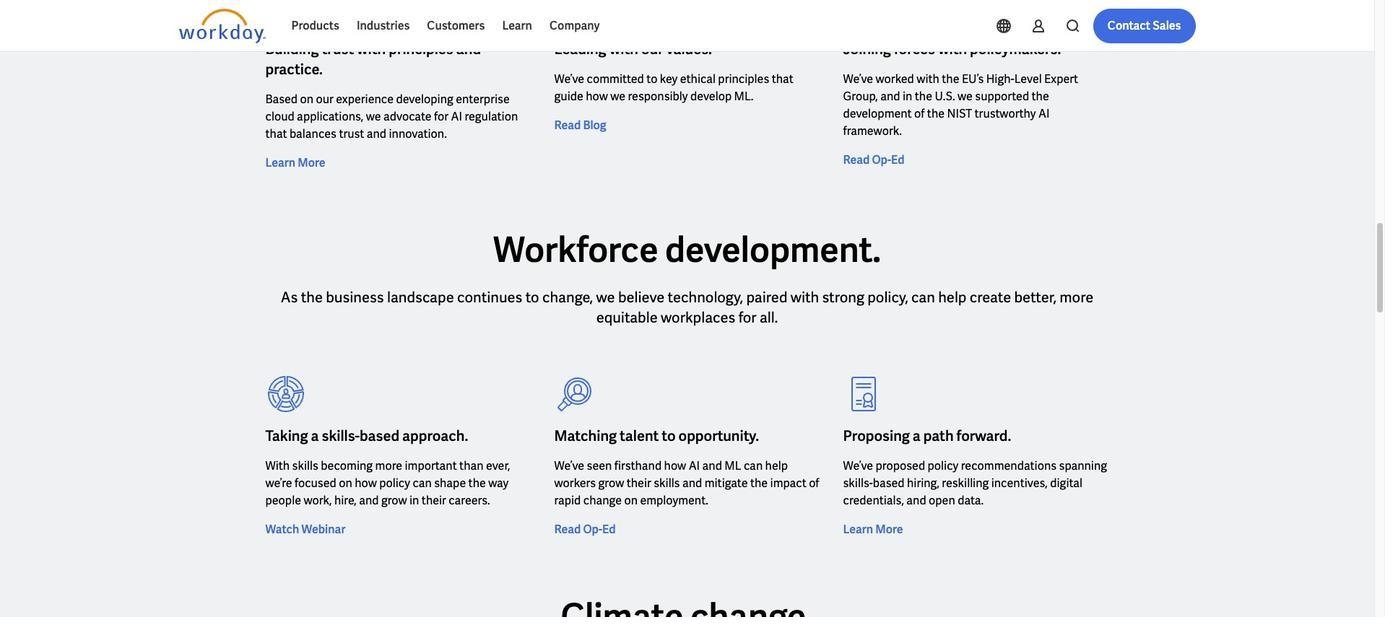 Task type: vqa. For each thing, say whether or not it's contained in the screenshot.


Task type: locate. For each thing, give the bounding box(es) containing it.
ai down the enterprise
[[451, 109, 462, 124]]

2 vertical spatial how
[[355, 476, 377, 491]]

we've inside we've proposed policy recommendations spanning skills-based hiring, reskilling incentives, digital credentials, and open data.
[[844, 459, 874, 474]]

1 vertical spatial learn more link
[[844, 522, 904, 539]]

enterprise
[[456, 92, 510, 107]]

can down important
[[413, 476, 432, 491]]

we inside we've worked with the eu's high-level expert group, and in the u.s. we supported the development of the nist trustworthy ai framework.
[[958, 89, 973, 104]]

learn down 'balances'
[[266, 155, 296, 171]]

0 horizontal spatial for
[[434, 109, 449, 124]]

for
[[434, 109, 449, 124], [739, 309, 757, 327]]

workforce development.
[[493, 228, 881, 272]]

blog
[[583, 118, 607, 133]]

more inside as the business landscape continues to change, we believe technology, paired with strong policy, can help create better, more equitable workplaces for all.
[[1060, 288, 1094, 307]]

with inside building trust with principles and practice.
[[357, 40, 386, 59]]

1 horizontal spatial based
[[873, 476, 905, 491]]

regulation
[[465, 109, 518, 124]]

grow inside we've seen firsthand how ai and ml can help workers grow their skills and mitigate the impact of rapid change on employment.
[[599, 476, 624, 491]]

with for we've
[[917, 72, 940, 87]]

1 vertical spatial in
[[410, 493, 419, 509]]

and down customers
[[456, 40, 481, 59]]

policy down important
[[379, 476, 410, 491]]

1 vertical spatial that
[[266, 126, 287, 142]]

all.
[[760, 309, 778, 327]]

read op-ed for matching
[[555, 522, 616, 538]]

1 horizontal spatial of
[[915, 106, 925, 121]]

technology,
[[668, 288, 744, 307]]

more for building trust with principles and practice.
[[298, 155, 326, 171]]

1 horizontal spatial learn more link
[[844, 522, 904, 539]]

go to the homepage image
[[179, 9, 266, 43]]

level
[[1015, 72, 1042, 87]]

joining
[[844, 40, 892, 59]]

0 vertical spatial learn
[[502, 18, 532, 33]]

policy up hiring,
[[928, 459, 959, 474]]

2 vertical spatial can
[[413, 476, 432, 491]]

trust down applications,
[[339, 126, 364, 142]]

hiring,
[[907, 476, 940, 491]]

1 vertical spatial read op-ed
[[555, 522, 616, 538]]

a for taking
[[311, 427, 319, 446]]

how inside we've seen firsthand how ai and ml can help workers grow their skills and mitigate the impact of rapid change on employment.
[[664, 459, 687, 474]]

0 vertical spatial read op-ed
[[844, 152, 905, 168]]

op- down framework.
[[872, 152, 892, 168]]

can inside as the business landscape continues to change, we believe technology, paired with strong policy, can help create better, more equitable workplaces for all.
[[912, 288, 936, 307]]

with down industries
[[357, 40, 386, 59]]

of inside we've worked with the eu's high-level expert group, and in the u.s. we supported the development of the nist trustworthy ai framework.
[[915, 106, 925, 121]]

we down committed at the left top of page
[[611, 89, 626, 104]]

can right ml
[[744, 459, 763, 474]]

learn more link down credentials,
[[844, 522, 904, 539]]

1 horizontal spatial ai
[[689, 459, 700, 474]]

0 vertical spatial grow
[[599, 476, 624, 491]]

1 vertical spatial for
[[739, 309, 757, 327]]

learn more down 'balances'
[[266, 155, 326, 171]]

learn more link
[[266, 155, 326, 172], [844, 522, 904, 539]]

more right better,
[[1060, 288, 1094, 307]]

skills
[[292, 459, 319, 474], [654, 476, 680, 491]]

1 horizontal spatial help
[[939, 288, 967, 307]]

based up becoming
[[360, 427, 400, 446]]

0 vertical spatial more
[[298, 155, 326, 171]]

2 horizontal spatial can
[[912, 288, 936, 307]]

can right 'policy,'
[[912, 288, 936, 307]]

ai inside we've seen firsthand how ai and ml can help workers grow their skills and mitigate the impact of rapid change on employment.
[[689, 459, 700, 474]]

help left create
[[939, 288, 967, 307]]

1 vertical spatial op-
[[583, 522, 603, 538]]

read blog
[[555, 118, 607, 133]]

2 a from the left
[[913, 427, 921, 446]]

trust down products
[[322, 40, 354, 59]]

we up equitable
[[596, 288, 615, 307]]

we inside based on our experience developing enterprise cloud applications, we advocate for ai regulation that balances trust and innovation.
[[366, 109, 381, 124]]

1 horizontal spatial skills
[[654, 476, 680, 491]]

products button
[[283, 9, 348, 43]]

learn for building trust with principles and practice.
[[266, 155, 296, 171]]

0 horizontal spatial read op-ed
[[555, 522, 616, 538]]

to left the key in the top left of the page
[[647, 72, 658, 87]]

of for opportunity.
[[809, 476, 820, 491]]

and down hiring,
[[907, 493, 927, 509]]

and inside with skills becoming more important than ever, we're focused on how policy can shape the way people work, hire, and grow in their careers.
[[359, 493, 379, 509]]

our for with
[[641, 40, 664, 59]]

we down 'experience'
[[366, 109, 381, 124]]

skills- up becoming
[[322, 427, 360, 446]]

and down the 'worked'
[[881, 89, 901, 104]]

our up the key in the top left of the page
[[641, 40, 664, 59]]

we've for leading with our values.
[[555, 72, 585, 87]]

firsthand
[[615, 459, 662, 474]]

policy inside with skills becoming more important than ever, we're focused on how policy can shape the way people work, hire, and grow in their careers.
[[379, 476, 410, 491]]

1 horizontal spatial op-
[[872, 152, 892, 168]]

of inside we've seen firsthand how ai and ml can help workers grow their skills and mitigate the impact of rapid change on employment.
[[809, 476, 820, 491]]

we inside "we've committed to key ethical principles that guide how we responsibly develop ml."
[[611, 89, 626, 104]]

1 horizontal spatial more
[[1060, 288, 1094, 307]]

their down firsthand
[[627, 476, 652, 491]]

help up the impact
[[766, 459, 788, 474]]

the down u.s.
[[928, 106, 945, 121]]

building trust with principles and practice.
[[266, 40, 481, 79]]

0 horizontal spatial their
[[422, 493, 446, 509]]

1 horizontal spatial a
[[913, 427, 921, 446]]

their inside we've seen firsthand how ai and ml can help workers grow their skills and mitigate the impact of rapid change on employment.
[[627, 476, 652, 491]]

learn more link down 'balances'
[[266, 155, 326, 172]]

rapid
[[555, 493, 581, 509]]

0 horizontal spatial how
[[355, 476, 377, 491]]

0 horizontal spatial learn more link
[[266, 155, 326, 172]]

read op-ed down framework.
[[844, 152, 905, 168]]

1 vertical spatial learn
[[266, 155, 296, 171]]

ai left ml
[[689, 459, 700, 474]]

1 horizontal spatial more
[[876, 522, 904, 538]]

business
[[326, 288, 384, 307]]

on
[[300, 92, 314, 107], [339, 476, 352, 491], [625, 493, 638, 509]]

of left nist
[[915, 106, 925, 121]]

read op-ed down the rapid
[[555, 522, 616, 538]]

products
[[292, 18, 339, 33]]

we
[[611, 89, 626, 104], [958, 89, 973, 104], [366, 109, 381, 124], [596, 288, 615, 307]]

read op-ed
[[844, 152, 905, 168], [555, 522, 616, 538]]

0 horizontal spatial principles
[[389, 40, 454, 59]]

learn down credentials,
[[844, 522, 874, 538]]

principles inside "we've committed to key ethical principles that guide how we responsibly develop ml."
[[718, 72, 770, 87]]

on right change
[[625, 493, 638, 509]]

our inside based on our experience developing enterprise cloud applications, we advocate for ai regulation that balances trust and innovation.
[[316, 92, 334, 107]]

1 horizontal spatial for
[[739, 309, 757, 327]]

that inside based on our experience developing enterprise cloud applications, we advocate for ai regulation that balances trust and innovation.
[[266, 126, 287, 142]]

in down important
[[410, 493, 419, 509]]

1 vertical spatial based
[[873, 476, 905, 491]]

0 vertical spatial op-
[[872, 152, 892, 168]]

more down credentials,
[[876, 522, 904, 538]]

1 vertical spatial principles
[[718, 72, 770, 87]]

our up applications,
[[316, 92, 334, 107]]

on up hire, at left
[[339, 476, 352, 491]]

more
[[1060, 288, 1094, 307], [375, 459, 402, 474]]

talent
[[620, 427, 659, 446]]

in down the 'worked'
[[903, 89, 913, 104]]

0 vertical spatial skills
[[292, 459, 319, 474]]

0 horizontal spatial skills
[[292, 459, 319, 474]]

1 horizontal spatial on
[[339, 476, 352, 491]]

ed down change
[[603, 522, 616, 538]]

and inside based on our experience developing enterprise cloud applications, we advocate for ai regulation that balances trust and innovation.
[[367, 126, 387, 142]]

to right talent
[[662, 427, 676, 446]]

skills up focused
[[292, 459, 319, 474]]

for inside as the business landscape continues to change, we believe technology, paired with strong policy, can help create better, more equitable workplaces for all.
[[739, 309, 757, 327]]

0 vertical spatial for
[[434, 109, 449, 124]]

based down proposed
[[873, 476, 905, 491]]

workplaces
[[661, 309, 736, 327]]

0 horizontal spatial learn more
[[266, 155, 326, 171]]

and right hire, at left
[[359, 493, 379, 509]]

change,
[[543, 288, 593, 307]]

read op-ed for joining
[[844, 152, 905, 168]]

way
[[489, 476, 509, 491]]

can inside with skills becoming more important than ever, we're focused on how policy can shape the way people work, hire, and grow in their careers.
[[413, 476, 432, 491]]

company button
[[541, 9, 609, 43]]

we've down proposing
[[844, 459, 874, 474]]

we've inside we've worked with the eu's high-level expert group, and in the u.s. we supported the development of the nist trustworthy ai framework.
[[844, 72, 874, 87]]

the right as
[[301, 288, 323, 307]]

1 horizontal spatial learn
[[502, 18, 532, 33]]

1 horizontal spatial ed
[[892, 152, 905, 168]]

ai down level
[[1039, 106, 1050, 121]]

0 vertical spatial can
[[912, 288, 936, 307]]

with inside we've worked with the eu's high-level expert group, and in the u.s. we supported the development of the nist trustworthy ai framework.
[[917, 72, 940, 87]]

1 vertical spatial our
[[316, 92, 334, 107]]

1 horizontal spatial learn more
[[844, 522, 904, 538]]

how down becoming
[[355, 476, 377, 491]]

skills- up credentials,
[[844, 476, 873, 491]]

watch webinar
[[266, 522, 346, 538]]

help inside we've seen firsthand how ai and ml can help workers grow their skills and mitigate the impact of rapid change on employment.
[[766, 459, 788, 474]]

principles inside building trust with principles and practice.
[[389, 40, 454, 59]]

0 horizontal spatial in
[[410, 493, 419, 509]]

op- for matching
[[583, 522, 603, 538]]

guide
[[555, 89, 584, 104]]

watch
[[266, 522, 299, 538]]

equitable
[[597, 309, 658, 327]]

more down taking a skills-based approach.
[[375, 459, 402, 474]]

how down committed at the left top of page
[[586, 89, 608, 104]]

create
[[970, 288, 1012, 307]]

0 vertical spatial help
[[939, 288, 967, 307]]

nist
[[948, 106, 973, 121]]

read op-ed link down framework.
[[844, 152, 905, 169]]

op- down change
[[583, 522, 603, 538]]

0 horizontal spatial ed
[[603, 522, 616, 538]]

1 vertical spatial learn more
[[844, 522, 904, 538]]

1 horizontal spatial in
[[903, 89, 913, 104]]

matching
[[555, 427, 617, 446]]

1 vertical spatial policy
[[379, 476, 410, 491]]

0 vertical spatial learn more
[[266, 155, 326, 171]]

0 horizontal spatial our
[[316, 92, 334, 107]]

2 horizontal spatial how
[[664, 459, 687, 474]]

we've up group,
[[844, 72, 874, 87]]

0 vertical spatial ed
[[892, 152, 905, 168]]

for left all.
[[739, 309, 757, 327]]

we've up 'guide'
[[555, 72, 585, 87]]

taking
[[266, 427, 308, 446]]

mitigate
[[705, 476, 748, 491]]

skills up the employment.
[[654, 476, 680, 491]]

1 vertical spatial more
[[876, 522, 904, 538]]

1 horizontal spatial how
[[586, 89, 608, 104]]

op- for joining
[[872, 152, 892, 168]]

we've for matching talent to opportunity.
[[555, 459, 585, 474]]

2 horizontal spatial learn
[[844, 522, 874, 538]]

read down framework.
[[844, 152, 870, 168]]

matching talent to opportunity.
[[555, 427, 759, 446]]

0 horizontal spatial more
[[298, 155, 326, 171]]

read for joining forces with policymakers.
[[844, 152, 870, 168]]

open
[[929, 493, 956, 509]]

1 vertical spatial help
[[766, 459, 788, 474]]

0 vertical spatial on
[[300, 92, 314, 107]]

principles down customers
[[389, 40, 454, 59]]

we've for joining forces with policymakers.
[[844, 72, 874, 87]]

cloud
[[266, 109, 295, 124]]

our for on
[[316, 92, 334, 107]]

2 vertical spatial read
[[555, 522, 581, 538]]

a left path in the bottom right of the page
[[913, 427, 921, 446]]

with up u.s.
[[917, 72, 940, 87]]

read left blog
[[555, 118, 581, 133]]

with right paired
[[791, 288, 819, 307]]

0 vertical spatial trust
[[322, 40, 354, 59]]

committed
[[587, 72, 644, 87]]

the down level
[[1032, 89, 1050, 104]]

read op-ed link down the rapid
[[555, 522, 616, 539]]

1 vertical spatial read
[[844, 152, 870, 168]]

of
[[915, 106, 925, 121], [809, 476, 820, 491]]

0 vertical spatial policy
[[928, 459, 959, 474]]

0 vertical spatial more
[[1060, 288, 1094, 307]]

2 vertical spatial on
[[625, 493, 638, 509]]

learn more for building trust with principles and practice.
[[266, 155, 326, 171]]

their down shape on the bottom left
[[422, 493, 446, 509]]

joining forces with policymakers.
[[844, 40, 1062, 59]]

learn more link for building trust with principles and practice.
[[266, 155, 326, 172]]

read
[[555, 118, 581, 133], [844, 152, 870, 168], [555, 522, 581, 538]]

we've inside we've seen firsthand how ai and ml can help workers grow their skills and mitigate the impact of rapid change on employment.
[[555, 459, 585, 474]]

with up committed at the left top of page
[[610, 40, 639, 59]]

1 vertical spatial can
[[744, 459, 763, 474]]

and inside building trust with principles and practice.
[[456, 40, 481, 59]]

1 horizontal spatial principles
[[718, 72, 770, 87]]

the down than
[[469, 476, 486, 491]]

to
[[647, 72, 658, 87], [526, 288, 539, 307], [662, 427, 676, 446]]

ed down framework.
[[892, 152, 905, 168]]

we up nist
[[958, 89, 973, 104]]

that
[[772, 72, 794, 87], [266, 126, 287, 142]]

more down 'balances'
[[298, 155, 326, 171]]

0 vertical spatial read
[[555, 118, 581, 133]]

1 vertical spatial of
[[809, 476, 820, 491]]

more
[[298, 155, 326, 171], [876, 522, 904, 538]]

to left change,
[[526, 288, 539, 307]]

recommendations
[[961, 459, 1057, 474]]

ai inside we've worked with the eu's high-level expert group, and in the u.s. we supported the development of the nist trustworthy ai framework.
[[1039, 106, 1050, 121]]

in inside with skills becoming more important than ever, we're focused on how policy can shape the way people work, hire, and grow in their careers.
[[410, 493, 419, 509]]

2 vertical spatial to
[[662, 427, 676, 446]]

read inside read blog link
[[555, 118, 581, 133]]

trust inside building trust with principles and practice.
[[322, 40, 354, 59]]

2 horizontal spatial to
[[662, 427, 676, 446]]

1 vertical spatial ed
[[603, 522, 616, 538]]

with up eu's
[[938, 40, 968, 59]]

proposed
[[876, 459, 926, 474]]

2 horizontal spatial on
[[625, 493, 638, 509]]

the left the impact
[[751, 476, 768, 491]]

1 horizontal spatial read op-ed link
[[844, 152, 905, 169]]

0 vertical spatial how
[[586, 89, 608, 104]]

based inside we've proposed policy recommendations spanning skills-based hiring, reskilling incentives, digital credentials, and open data.
[[873, 476, 905, 491]]

the inside as the business landscape continues to change, we believe technology, paired with strong policy, can help create better, more equitable workplaces for all.
[[301, 288, 323, 307]]

0 horizontal spatial op-
[[583, 522, 603, 538]]

read for matching talent to opportunity.
[[555, 522, 581, 538]]

1 vertical spatial skills
[[654, 476, 680, 491]]

grow up change
[[599, 476, 624, 491]]

1 vertical spatial read op-ed link
[[555, 522, 616, 539]]

for down developing
[[434, 109, 449, 124]]

read blog link
[[555, 117, 607, 134]]

read for leading with our values.
[[555, 118, 581, 133]]

as the business landscape continues to change, we believe technology, paired with strong policy, can help create better, more equitable workplaces for all.
[[281, 288, 1094, 327]]

learn more down credentials,
[[844, 522, 904, 538]]

2 horizontal spatial ai
[[1039, 106, 1050, 121]]

1 vertical spatial grow
[[381, 493, 407, 509]]

a right taking
[[311, 427, 319, 446]]

1 vertical spatial how
[[664, 459, 687, 474]]

skills-
[[322, 427, 360, 446], [844, 476, 873, 491]]

we've for proposing a path forward.
[[844, 459, 874, 474]]

we've inside "we've committed to key ethical principles that guide how we responsibly develop ml."
[[555, 72, 585, 87]]

grow right hire, at left
[[381, 493, 407, 509]]

principles up ml.
[[718, 72, 770, 87]]

more for proposing a path forward.
[[876, 522, 904, 538]]

based
[[360, 427, 400, 446], [873, 476, 905, 491]]

opportunity.
[[679, 427, 759, 446]]

their
[[627, 476, 652, 491], [422, 493, 446, 509]]

learn left company
[[502, 18, 532, 33]]

0 vertical spatial their
[[627, 476, 652, 491]]

becoming
[[321, 459, 373, 474]]

0 horizontal spatial a
[[311, 427, 319, 446]]

high-
[[987, 72, 1015, 87]]

1 vertical spatial on
[[339, 476, 352, 491]]

in
[[903, 89, 913, 104], [410, 493, 419, 509]]

op-
[[872, 152, 892, 168], [583, 522, 603, 538]]

in inside we've worked with the eu's high-level expert group, and in the u.s. we supported the development of the nist trustworthy ai framework.
[[903, 89, 913, 104]]

1 horizontal spatial skills-
[[844, 476, 873, 491]]

0 horizontal spatial that
[[266, 126, 287, 142]]

0 vertical spatial to
[[647, 72, 658, 87]]

on right 'based'
[[300, 92, 314, 107]]

how up the employment.
[[664, 459, 687, 474]]

and down advocate
[[367, 126, 387, 142]]

can
[[912, 288, 936, 307], [744, 459, 763, 474], [413, 476, 432, 491]]

ed
[[892, 152, 905, 168], [603, 522, 616, 538]]

0 horizontal spatial to
[[526, 288, 539, 307]]

1 a from the left
[[311, 427, 319, 446]]

for inside based on our experience developing enterprise cloud applications, we advocate for ai regulation that balances trust and innovation.
[[434, 109, 449, 124]]

1 vertical spatial trust
[[339, 126, 364, 142]]

ever,
[[486, 459, 511, 474]]

and inside we've proposed policy recommendations spanning skills-based hiring, reskilling incentives, digital credentials, and open data.
[[907, 493, 927, 509]]

0 vertical spatial of
[[915, 106, 925, 121]]

0 horizontal spatial ai
[[451, 109, 462, 124]]

grow
[[599, 476, 624, 491], [381, 493, 407, 509]]

ed for matching
[[603, 522, 616, 538]]

0 horizontal spatial on
[[300, 92, 314, 107]]

of right the impact
[[809, 476, 820, 491]]

1 vertical spatial their
[[422, 493, 446, 509]]

people
[[266, 493, 301, 509]]

1 horizontal spatial policy
[[928, 459, 959, 474]]

learn
[[502, 18, 532, 33], [266, 155, 296, 171], [844, 522, 874, 538]]

sales
[[1153, 18, 1182, 33]]

policymakers.
[[970, 40, 1062, 59]]

skills- inside we've proposed policy recommendations spanning skills-based hiring, reskilling incentives, digital credentials, and open data.
[[844, 476, 873, 491]]

careers.
[[449, 493, 490, 509]]

to inside "we've committed to key ethical principles that guide how we responsibly develop ml."
[[647, 72, 658, 87]]

0 horizontal spatial based
[[360, 427, 400, 446]]

read down the rapid
[[555, 522, 581, 538]]

industries button
[[348, 9, 419, 43]]

and
[[456, 40, 481, 59], [881, 89, 901, 104], [367, 126, 387, 142], [703, 459, 722, 474], [683, 476, 702, 491], [359, 493, 379, 509], [907, 493, 927, 509]]

0 horizontal spatial policy
[[379, 476, 410, 491]]

1 horizontal spatial can
[[744, 459, 763, 474]]

we've up workers
[[555, 459, 585, 474]]

advocate
[[384, 109, 432, 124]]

policy
[[928, 459, 959, 474], [379, 476, 410, 491]]



Task type: describe. For each thing, give the bounding box(es) containing it.
paired
[[747, 288, 788, 307]]

employment.
[[640, 493, 709, 509]]

we've worked with the eu's high-level expert group, and in the u.s. we supported the development of the nist trustworthy ai framework.
[[844, 72, 1079, 139]]

development
[[844, 106, 912, 121]]

hire,
[[334, 493, 357, 509]]

the inside we've seen firsthand how ai and ml can help workers grow their skills and mitigate the impact of rapid change on employment.
[[751, 476, 768, 491]]

digital
[[1051, 476, 1083, 491]]

important
[[405, 459, 457, 474]]

values.
[[667, 40, 712, 59]]

their inside with skills becoming more important than ever, we're focused on how policy can shape the way people work, hire, and grow in their careers.
[[422, 493, 446, 509]]

we inside as the business landscape continues to change, we believe technology, paired with strong policy, can help create better, more equitable workplaces for all.
[[596, 288, 615, 307]]

the left u.s.
[[915, 89, 933, 104]]

help inside as the business landscape continues to change, we believe technology, paired with strong policy, can help create better, more equitable workplaces for all.
[[939, 288, 967, 307]]

development.
[[665, 228, 881, 272]]

to for we've
[[647, 72, 658, 87]]

skills inside with skills becoming more important than ever, we're focused on how policy can shape the way people work, hire, and grow in their careers.
[[292, 459, 319, 474]]

on inside based on our experience developing enterprise cloud applications, we advocate for ai regulation that balances trust and innovation.
[[300, 92, 314, 107]]

u.s.
[[935, 89, 956, 104]]

credentials,
[[844, 493, 905, 509]]

we're
[[266, 476, 292, 491]]

to inside as the business landscape continues to change, we believe technology, paired with strong policy, can help create better, more equitable workplaces for all.
[[526, 288, 539, 307]]

worked
[[876, 72, 915, 87]]

workers
[[555, 476, 596, 491]]

key
[[660, 72, 678, 87]]

taking a skills-based approach.
[[266, 427, 468, 446]]

proposing a path forward.
[[844, 427, 1012, 446]]

trust inside based on our experience developing enterprise cloud applications, we advocate for ai regulation that balances trust and innovation.
[[339, 126, 364, 142]]

industries
[[357, 18, 410, 33]]

path
[[924, 427, 954, 446]]

contact sales
[[1108, 18, 1182, 33]]

spanning
[[1060, 459, 1108, 474]]

policy inside we've proposed policy recommendations spanning skills-based hiring, reskilling incentives, digital credentials, and open data.
[[928, 459, 959, 474]]

better,
[[1015, 288, 1057, 307]]

workforce
[[493, 228, 659, 272]]

we've seen firsthand how ai and ml can help workers grow their skills and mitigate the impact of rapid change on employment.
[[555, 459, 820, 509]]

learn more for proposing a path forward.
[[844, 522, 904, 538]]

seen
[[587, 459, 612, 474]]

responsibly
[[628, 89, 688, 104]]

strong
[[823, 288, 865, 307]]

ed for joining
[[892, 152, 905, 168]]

contact
[[1108, 18, 1151, 33]]

customers
[[427, 18, 485, 33]]

and left ml
[[703, 459, 722, 474]]

innovation.
[[389, 126, 447, 142]]

of for policymakers.
[[915, 106, 925, 121]]

incentives,
[[992, 476, 1048, 491]]

change
[[584, 493, 622, 509]]

balances
[[290, 126, 337, 142]]

can inside we've seen firsthand how ai and ml can help workers grow their skills and mitigate the impact of rapid change on employment.
[[744, 459, 763, 474]]

shape
[[434, 476, 466, 491]]

work,
[[304, 493, 332, 509]]

than
[[460, 459, 484, 474]]

experience
[[336, 92, 394, 107]]

skills inside we've seen firsthand how ai and ml can help workers grow their skills and mitigate the impact of rapid change on employment.
[[654, 476, 680, 491]]

to for matching
[[662, 427, 676, 446]]

with for building
[[357, 40, 386, 59]]

believe
[[618, 288, 665, 307]]

read op-ed link for joining
[[844, 152, 905, 169]]

webinar
[[302, 522, 346, 538]]

focused
[[295, 476, 337, 491]]

0 horizontal spatial skills-
[[322, 427, 360, 446]]

ml.
[[734, 89, 754, 104]]

applications,
[[297, 109, 364, 124]]

proposing
[[844, 427, 910, 446]]

with for joining
[[938, 40, 968, 59]]

with
[[266, 459, 290, 474]]

contact sales link
[[1094, 9, 1196, 43]]

company
[[550, 18, 600, 33]]

how inside with skills becoming more important than ever, we're focused on how policy can shape the way people work, hire, and grow in their careers.
[[355, 476, 377, 491]]

customers button
[[419, 9, 494, 43]]

ml
[[725, 459, 742, 474]]

learn button
[[494, 9, 541, 43]]

the inside with skills becoming more important than ever, we're focused on how policy can shape the way people work, hire, and grow in their careers.
[[469, 476, 486, 491]]

based on our experience developing enterprise cloud applications, we advocate for ai regulation that balances trust and innovation.
[[266, 92, 518, 142]]

we've proposed policy recommendations spanning skills-based hiring, reskilling incentives, digital credentials, and open data.
[[844, 459, 1108, 509]]

grow inside with skills becoming more important than ever, we're focused on how policy can shape the way people work, hire, and grow in their careers.
[[381, 493, 407, 509]]

a for proposing
[[913, 427, 921, 446]]

practice.
[[266, 60, 323, 79]]

the up u.s.
[[942, 72, 960, 87]]

with inside as the business landscape continues to change, we believe technology, paired with strong policy, can help create better, more equitable workplaces for all.
[[791, 288, 819, 307]]

forward.
[[957, 427, 1012, 446]]

expert
[[1045, 72, 1079, 87]]

data.
[[958, 493, 984, 509]]

leading with our values.
[[555, 40, 712, 59]]

forces
[[894, 40, 936, 59]]

with skills becoming more important than ever, we're focused on how policy can shape the way people work, hire, and grow in their careers.
[[266, 459, 511, 509]]

develop
[[691, 89, 732, 104]]

more inside with skills becoming more important than ever, we're focused on how policy can shape the way people work, hire, and grow in their careers.
[[375, 459, 402, 474]]

building
[[266, 40, 319, 59]]

approach.
[[402, 427, 468, 446]]

learn more link for proposing a path forward.
[[844, 522, 904, 539]]

eu's
[[962, 72, 984, 87]]

based
[[266, 92, 298, 107]]

supported
[[976, 89, 1030, 104]]

as
[[281, 288, 298, 307]]

and inside we've worked with the eu's high-level expert group, and in the u.s. we supported the development of the nist trustworthy ai framework.
[[881, 89, 901, 104]]

learn for proposing a path forward.
[[844, 522, 874, 538]]

impact
[[771, 476, 807, 491]]

on inside with skills becoming more important than ever, we're focused on how policy can shape the way people work, hire, and grow in their careers.
[[339, 476, 352, 491]]

landscape
[[387, 288, 454, 307]]

read op-ed link for matching
[[555, 522, 616, 539]]

0 vertical spatial based
[[360, 427, 400, 446]]

ai inside based on our experience developing enterprise cloud applications, we advocate for ai regulation that balances trust and innovation.
[[451, 109, 462, 124]]

watch webinar link
[[266, 522, 346, 539]]

and up the employment.
[[683, 476, 702, 491]]

on inside we've seen firsthand how ai and ml can help workers grow their skills and mitigate the impact of rapid change on employment.
[[625, 493, 638, 509]]

learn inside dropdown button
[[502, 18, 532, 33]]

how inside "we've committed to key ethical principles that guide how we responsibly develop ml."
[[586, 89, 608, 104]]

that inside "we've committed to key ethical principles that guide how we responsibly develop ml."
[[772, 72, 794, 87]]



